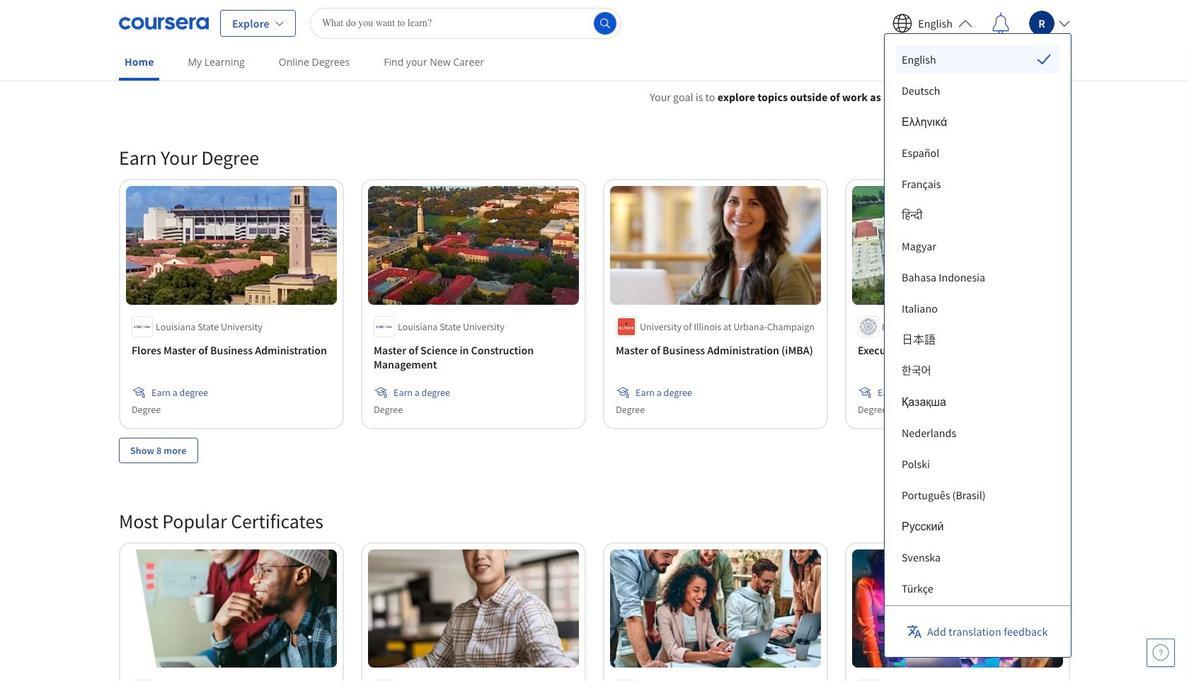 Task type: describe. For each thing, give the bounding box(es) containing it.
earn your degree collection element
[[110, 122, 1079, 486]]

most popular certificates collection element
[[110, 486, 1079, 682]]

coursera image
[[119, 12, 209, 34]]



Task type: vqa. For each thing, say whether or not it's contained in the screenshot.
'24'
no



Task type: locate. For each thing, give the bounding box(es) containing it.
None search field
[[310, 7, 621, 39]]

help center image
[[1152, 645, 1169, 662]]

main content
[[0, 71, 1189, 682]]

menu
[[896, 45, 1059, 682]]

radio item
[[896, 45, 1059, 74]]



